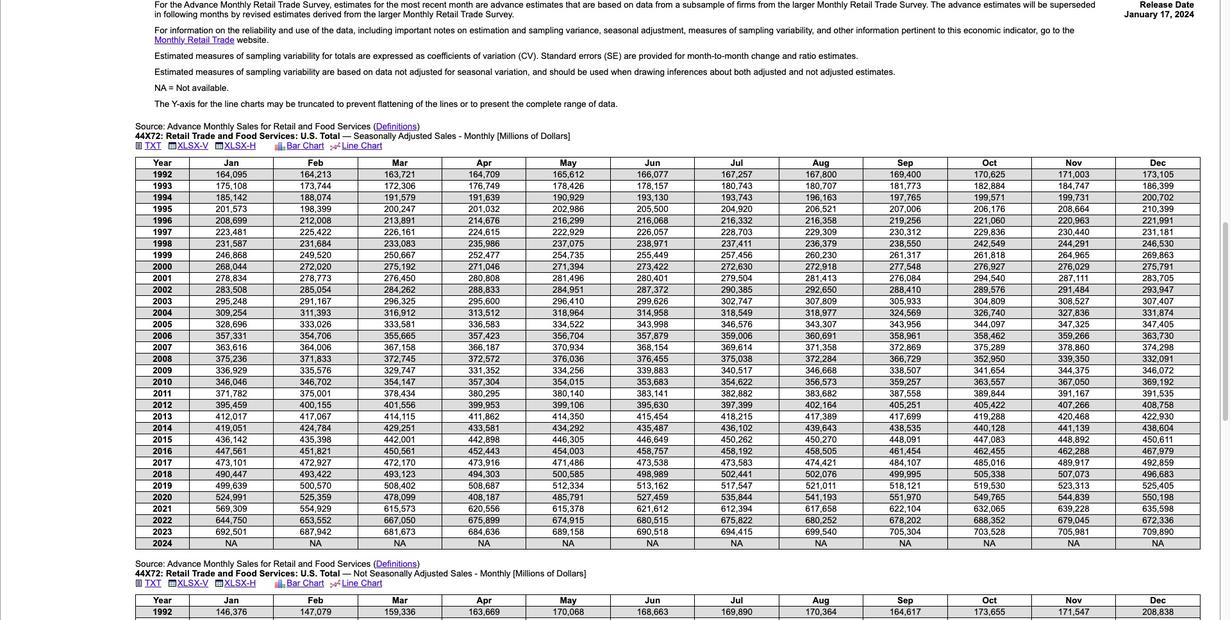 Task type: describe. For each thing, give the bounding box(es) containing it.
309,254
[[216, 308, 247, 318]]

400,155
[[300, 401, 332, 410]]

and up 146,376
[[218, 569, 233, 579]]

jan for 164,095
[[224, 158, 239, 168]]

233,083
[[384, 239, 416, 249]]

line
[[225, 99, 238, 109]]

288,410
[[890, 285, 922, 295]]

the right go
[[1063, 25, 1075, 35]]

407,266
[[1059, 401, 1090, 410]]

340,517
[[721, 366, 753, 376]]

1 vertical spatial estimates.
[[856, 67, 896, 77]]

375,289
[[974, 343, 1006, 353]]

xlsx-v for 164,095
[[177, 141, 208, 151]]

the left "line"
[[210, 99, 222, 109]]

nov for 171,003
[[1066, 158, 1083, 168]]

na inside for the advance monthly retail trade survey, estimates for the most recent month are advance estimates that are based on data from a subsample of firms from the larger monthly retail trade survey. the advance estimates will be superseded in following months by revised estimates derived from the larger monthly retail trade survey. for information on the reliability and use of the data, including important notes on estimation and sampling variance, seasonal adjustment, measures of sampling variability, and other information pertinent to this economic indicator, go to the monthly retail trade website. estimated measures of sampling variability for totals are expressed as coefficients of variation (cv). standard errors (se) are provided for month-to-month change and ratio estimates. estimated measures of sampling variability are based on data not adjusted for seasonal variation, and should be used when drawing inferences about both adjusted and not adjusted estimates. na = not available. the y-axis for the line charts may be truncated to prevent flattening of the lines or to present the complete range of data.
[[155, 83, 166, 93]]

services: for 147,079
[[259, 569, 298, 579]]

369,614
[[721, 343, 753, 353]]

monthly up 163,669
[[480, 569, 511, 579]]

442,898
[[469, 435, 500, 445]]

316,912
[[384, 308, 416, 318]]

2 not from the left
[[806, 67, 818, 77]]

169,400
[[890, 170, 922, 179]]

335,576
[[300, 366, 332, 376]]

line for seasonally
[[342, 141, 359, 151]]

220,963
[[1059, 216, 1090, 226]]

226,057
[[637, 227, 669, 237]]

seasonally inside source: advance monthly sales for retail and food services ( definitions ) 44x72: retail trade and food services: u.s. total — not seasonally adjusted sales - monthly [millions of dollars] txt
[[370, 569, 412, 579]]

source: for source: advance monthly sales for retail and food services ( definitions ) 44x72: retail trade and food services: u.s. total — seasonally adjusted sales - monthly [millions of dollars] txt
[[135, 122, 165, 131]]

adjusted inside the source: advance monthly sales for retail and food services ( definitions ) 44x72: retail trade and food services: u.s. total — seasonally adjusted sales - monthly [millions of dollars] txt
[[398, 131, 432, 141]]

should
[[550, 67, 575, 77]]

estimation
[[470, 25, 509, 35]]

356,704
[[553, 331, 584, 341]]

182,884
[[974, 181, 1006, 191]]

363,557
[[974, 378, 1006, 387]]

440,128
[[974, 424, 1006, 433]]

the up including
[[364, 9, 376, 19]]

not inside source: advance monthly sales for retail and food services ( definitions ) 44x72: retail trade and food services: u.s. total — not seasonally adjusted sales - monthly [millions of dollars] txt
[[354, 569, 367, 579]]

612,394
[[721, 505, 753, 514]]

699,540
[[806, 528, 837, 537]]

2008
[[153, 354, 172, 364]]

343,998
[[637, 320, 669, 329]]

0 vertical spatial 2024
[[1175, 9, 1195, 19]]

(se)
[[604, 51, 622, 61]]

554,929
[[300, 505, 332, 514]]

dollars] inside source: advance monthly sales for retail and food services ( definitions ) 44x72: retail trade and food services: u.s. total — not seasonally adjusted sales - monthly [millions of dollars] txt
[[557, 569, 586, 579]]

bar chart for 147,079
[[287, 579, 324, 589]]

aug for 167,800
[[813, 158, 830, 168]]

308,527
[[1059, 297, 1090, 306]]

2 vertical spatial measures
[[196, 67, 234, 77]]

0 vertical spatial estimates.
[[819, 51, 859, 61]]

250,667
[[384, 251, 416, 260]]

bar chart for 164,213
[[287, 141, 324, 151]]

mar for 163,721
[[392, 158, 408, 168]]

197,765
[[890, 193, 922, 202]]

sep for 164,617
[[898, 596, 914, 606]]

trade inside source: advance monthly sales for retail and food services ( definitions ) 44x72: retail trade and food services: u.s. total — not seasonally adjusted sales - monthly [millions of dollars] txt
[[192, 569, 215, 579]]

bar chart link for 164,213
[[275, 141, 324, 151]]

284,951
[[553, 285, 584, 295]]

709,890
[[1143, 528, 1174, 537]]

aug for 170,364
[[813, 596, 830, 606]]

164,095
[[216, 170, 247, 179]]

adjusted inside source: advance monthly sales for retail and food services ( definitions ) 44x72: retail trade and food services: u.s. total — not seasonally adjusted sales - monthly [millions of dollars] txt
[[414, 569, 448, 579]]

the up the "variability,"
[[778, 0, 790, 9]]

0 vertical spatial be
[[1038, 0, 1048, 9]]

oct for 170,625
[[983, 158, 997, 168]]

1 vertical spatial be
[[578, 67, 588, 77]]

667,050
[[384, 516, 416, 526]]

0 horizontal spatial seasonal
[[458, 67, 492, 77]]

199,731
[[1059, 193, 1090, 202]]

year for source: advance monthly sales for retail and food services ( definitions ) 44x72: retail trade and food services: u.s. total — not seasonally adjusted sales - monthly [millions of dollars] txt
[[153, 596, 172, 606]]

355,665
[[384, 331, 416, 341]]

estimates up data,
[[334, 0, 372, 9]]

food down the truncated
[[315, 122, 335, 131]]

344,097
[[974, 320, 1006, 329]]

and up (cv).
[[512, 25, 526, 35]]

not inside for the advance monthly retail trade survey, estimates for the most recent month are advance estimates that are based on data from a subsample of firms from the larger monthly retail trade survey. the advance estimates will be superseded in following months by revised estimates derived from the larger monthly retail trade survey. for information on the reliability and use of the data, including important notes on estimation and sampling variance, seasonal adjustment, measures of sampling variability, and other information pertinent to this economic indicator, go to the monthly retail trade website. estimated measures of sampling variability for totals are expressed as coefficients of variation (cv). standard errors (se) are provided for month-to-month change and ratio estimates. estimated measures of sampling variability are based on data not adjusted for seasonal variation, and should be used when drawing inferences about both adjusted and not adjusted estimates. na = not available. the y-axis for the line charts may be truncated to prevent flattening of the lines or to present the complete range of data.
[[176, 83, 190, 93]]

1 adjusted from the left
[[410, 67, 443, 77]]

apr for 163,669
[[477, 596, 492, 606]]

281,413
[[806, 274, 837, 283]]

bar for 147,079
[[287, 579, 300, 589]]

687,942
[[300, 528, 332, 537]]

1 horizontal spatial survey.
[[900, 0, 929, 9]]

total for — seasonally adjusted sales - monthly [millions of dollars]
[[320, 131, 340, 141]]

0 vertical spatial seasonal
[[604, 25, 639, 35]]

services for not
[[337, 560, 371, 569]]

na down '694,415' on the right bottom of page
[[731, 539, 743, 549]]

advance for source: advance monthly sales for retail and food services ( definitions ) 44x72: retail trade and food services: u.s. total — seasonally adjusted sales - monthly [millions of dollars] txt
[[167, 122, 201, 131]]

source: for source: advance monthly sales for retail and food services ( definitions ) 44x72: retail trade and food services: u.s. total — not seasonally adjusted sales - monthly [millions of dollars] txt
[[135, 560, 165, 569]]

are right 'that' at the left of page
[[583, 0, 596, 9]]

xlsx-v link for 164,095
[[168, 141, 208, 151]]

442,001
[[384, 435, 416, 445]]

na down 687,942
[[310, 539, 322, 549]]

used
[[590, 67, 609, 77]]

na down the 705,981
[[1068, 539, 1080, 549]]

458,505
[[806, 447, 837, 456]]

238,550
[[890, 239, 922, 249]]

550,198
[[1143, 493, 1174, 503]]

223,481
[[216, 227, 247, 237]]

371,782
[[216, 389, 247, 399]]

xlsx- for xlsx-h link associated with 164,095
[[225, 141, 250, 151]]

1 horizontal spatial larger
[[793, 0, 815, 9]]

278,773
[[300, 274, 332, 283]]

jul for 167,257
[[731, 158, 743, 168]]

- inside source: advance monthly sales for retail and food services ( definitions ) 44x72: retail trade and food services: u.s. total — not seasonally adjusted sales - monthly [millions of dollars] txt
[[475, 569, 478, 579]]

xlsx-v for 146,376
[[177, 579, 208, 589]]

208,699
[[216, 216, 247, 226]]

212,008
[[300, 216, 332, 226]]

1 vertical spatial month
[[725, 51, 749, 61]]

372,572
[[469, 354, 500, 364]]

( for not
[[373, 560, 376, 569]]

168,663
[[637, 608, 669, 617]]

1 variability from the top
[[283, 51, 320, 61]]

1993
[[153, 181, 172, 191]]

monthly down or
[[464, 131, 495, 141]]

jan for 146,376
[[224, 596, 239, 606]]

sales down the lines
[[435, 131, 457, 141]]

314,958
[[637, 308, 669, 318]]

343,307
[[806, 320, 837, 329]]

178,157
[[637, 181, 669, 191]]

369,192
[[1143, 378, 1174, 387]]

397,399
[[721, 401, 753, 410]]

166,077
[[637, 170, 669, 179]]

2 adjusted from the left
[[754, 67, 787, 77]]

estimates left will
[[984, 0, 1021, 9]]

1 vertical spatial the
[[155, 99, 170, 109]]

and left use
[[279, 25, 293, 35]]

[millions inside the source: advance monthly sales for retail and food services ( definitions ) 44x72: retail trade and food services: u.s. total — seasonally adjusted sales - monthly [millions of dollars] txt
[[497, 131, 529, 141]]

line chart link for seasonally
[[331, 141, 382, 151]]

2010
[[153, 378, 172, 387]]

370,934
[[553, 343, 584, 353]]

200,702
[[1143, 193, 1174, 202]]

may for 165,612
[[560, 158, 577, 168]]

2000
[[153, 262, 172, 272]]

h for 146,376
[[250, 579, 256, 589]]

1 for from the top
[[155, 0, 168, 9]]

1 horizontal spatial from
[[656, 0, 673, 9]]

na down 709,890
[[1153, 539, 1165, 549]]

653,552
[[300, 516, 332, 526]]

324,569
[[890, 308, 922, 318]]

on down months
[[216, 25, 225, 35]]

0 horizontal spatial larger
[[379, 9, 401, 19]]

of inside source: advance monthly sales for retail and food services ( definitions ) 44x72: retail trade and food services: u.s. total — not seasonally adjusted sales - monthly [millions of dollars] txt
[[547, 569, 554, 579]]

advance for source: advance monthly sales for retail and food services ( definitions ) 44x72: retail trade and food services: u.s. total — not seasonally adjusted sales - monthly [millions of dollars] txt
[[167, 560, 201, 569]]

2 information from the left
[[856, 25, 900, 35]]

2017
[[153, 458, 172, 468]]

na down 699,540
[[815, 539, 828, 549]]

447,561
[[216, 447, 247, 456]]

for inside the source: advance monthly sales for retail and food services ( definitions ) 44x72: retail trade and food services: u.s. total — seasonally adjusted sales - monthly [millions of dollars] txt
[[261, 122, 271, 131]]

383,682
[[806, 389, 837, 399]]

244,291
[[1059, 239, 1090, 249]]

estimates left 'that' at the left of page
[[526, 0, 564, 9]]

bar chart link for 147,079
[[275, 579, 324, 589]]

na down 690,518
[[647, 539, 659, 549]]

344,375
[[1059, 366, 1090, 376]]

275,791
[[1143, 262, 1174, 272]]

complete
[[526, 99, 562, 109]]

monthly down 692,501
[[204, 560, 234, 569]]

358,462
[[974, 331, 1006, 341]]

502,076
[[806, 470, 837, 479]]

0 vertical spatial measures
[[689, 25, 727, 35]]

3 adjusted from the left
[[821, 67, 854, 77]]

224,615
[[469, 227, 500, 237]]

important
[[395, 25, 431, 35]]

food down charts
[[236, 131, 257, 141]]

213,891
[[384, 216, 416, 226]]

sep for 169,400
[[898, 158, 914, 168]]

2005
[[153, 320, 172, 329]]

1995
[[153, 204, 172, 214]]

food down 687,942
[[315, 560, 335, 569]]

sales up 163,669
[[451, 569, 473, 579]]

na down the 681,673
[[394, 539, 406, 549]]

and left other
[[817, 25, 832, 35]]

total for — not seasonally adjusted sales - monthly [millions of dollars]
[[320, 569, 340, 579]]

na down 684,636
[[478, 539, 490, 549]]

417,389
[[806, 412, 837, 422]]

xlsx-h for 146,376
[[225, 579, 256, 589]]

165,612
[[553, 170, 584, 179]]

1 horizontal spatial data
[[636, 0, 653, 9]]

seasonally inside the source: advance monthly sales for retail and food services ( definitions ) 44x72: retail trade and food services: u.s. total — seasonally adjusted sales - monthly [millions of dollars] txt
[[354, 131, 396, 141]]

on left a on the right top of page
[[624, 0, 634, 9]]

1 not from the left
[[395, 67, 407, 77]]

229,836
[[974, 227, 1006, 237]]

180,707
[[806, 181, 837, 191]]

v for 146,376
[[203, 579, 208, 589]]

na down the 689,158
[[563, 539, 575, 549]]

the right "present"
[[512, 99, 524, 109]]

to right go
[[1053, 25, 1060, 35]]

both
[[734, 67, 751, 77]]

372,869
[[890, 343, 922, 353]]

0 horizontal spatial survey.
[[486, 9, 515, 19]]

0 horizontal spatial be
[[286, 99, 296, 109]]

473,101
[[216, 458, 247, 468]]

635,598
[[1143, 505, 1174, 514]]

0 horizontal spatial from
[[344, 9, 362, 19]]

line chart link for not
[[331, 579, 382, 589]]

xlsx-h link for 146,376
[[215, 579, 256, 589]]

681,673
[[384, 528, 416, 537]]

txt link for source: advance monthly sales for retail and food services ( definitions ) 44x72: retail trade and food services: u.s. total — seasonally adjusted sales - monthly [millions of dollars] txt
[[135, 141, 161, 151]]

of inside the source: advance monthly sales for retail and food services ( definitions ) 44x72: retail trade and food services: u.s. total — seasonally adjusted sales - monthly [millions of dollars] txt
[[531, 131, 538, 141]]

are right totals
[[358, 51, 371, 61]]

definitions for adjusted
[[376, 122, 417, 131]]

to left prevent
[[337, 99, 344, 109]]

on down the expressed
[[363, 67, 373, 77]]

most
[[401, 0, 420, 9]]

and down ratio
[[789, 67, 804, 77]]

sales down charts
[[237, 122, 258, 131]]

44x72: for source: advance monthly sales for retail and food services ( definitions ) 44x72: retail trade and food services: u.s. total — not seasonally adjusted sales - monthly [millions of dollars] txt
[[135, 569, 163, 579]]

definitions link for seasonally
[[376, 560, 417, 569]]

508,687
[[469, 481, 500, 491]]

383,141
[[637, 389, 669, 399]]



Task type: vqa. For each thing, say whether or not it's contained in the screenshot.


Task type: locate. For each thing, give the bounding box(es) containing it.
0 vertical spatial nov
[[1066, 158, 1083, 168]]

1 vertical spatial txt
[[145, 579, 161, 589]]

357,331
[[216, 331, 247, 341]]

2 advance from the left
[[949, 0, 982, 9]]

0 horizontal spatial information
[[170, 25, 213, 35]]

dollars] inside the source: advance monthly sales for retail and food services ( definitions ) 44x72: retail trade and food services: u.s. total — seasonally adjusted sales - monthly [millions of dollars] txt
[[541, 131, 570, 141]]

360,691
[[806, 331, 837, 341]]

207,006
[[890, 204, 922, 214]]

2 feb from the top
[[308, 596, 324, 606]]

2 xlsx-v from the top
[[177, 579, 208, 589]]

1 line chart from the top
[[342, 141, 382, 151]]

0 vertical spatial not
[[176, 83, 190, 93]]

498,989
[[637, 470, 669, 479]]

( for seasonally
[[373, 122, 376, 131]]

2 h from the top
[[250, 579, 256, 589]]

definitions down flattening
[[376, 122, 417, 131]]

0 vertical spatial txt
[[145, 141, 161, 151]]

1 horizontal spatial seasonal
[[604, 25, 639, 35]]

434,292
[[553, 424, 584, 433]]

1 bar chart link from the top
[[275, 141, 324, 151]]

u.s. inside source: advance monthly sales for retail and food services ( definitions ) 44x72: retail trade and food services: u.s. total — not seasonally adjusted sales - monthly [millions of dollars] txt
[[301, 569, 318, 579]]

the right the in
[[170, 0, 182, 9]]

0 vertical spatial xlsx-v
[[177, 141, 208, 151]]

1 vertical spatial data
[[376, 67, 393, 77]]

change
[[752, 51, 780, 61]]

44x72: for source: advance monthly sales for retail and food services ( definitions ) 44x72: retail trade and food services: u.s. total — seasonally adjusted sales - monthly [millions of dollars] txt
[[135, 131, 163, 141]]

1 definitions from the top
[[376, 122, 417, 131]]

1 vertical spatial definitions link
[[376, 560, 417, 569]]

dec up 173,105
[[1151, 158, 1167, 168]]

estimates up use
[[273, 9, 311, 19]]

458,192
[[721, 447, 753, 456]]

2 txt link from the top
[[135, 579, 161, 589]]

advance inside source: advance monthly sales for retail and food services ( definitions ) 44x72: retail trade and food services: u.s. total — not seasonally adjusted sales - monthly [millions of dollars] txt
[[167, 560, 201, 569]]

1 h from the top
[[250, 141, 256, 151]]

- down or
[[459, 131, 462, 141]]

bar chart up "164,213"
[[287, 141, 324, 151]]

line chart
[[342, 141, 382, 151], [342, 579, 382, 589]]

2 definitions from the top
[[376, 560, 417, 569]]

are down totals
[[322, 67, 335, 77]]

total up 147,079
[[320, 569, 340, 579]]

2 services from the top
[[337, 560, 371, 569]]

508,402
[[384, 481, 416, 491]]

1 estimated from the top
[[155, 51, 193, 61]]

391,167
[[1059, 389, 1090, 399]]

1 44x72: from the top
[[135, 131, 163, 141]]

499,639
[[216, 481, 247, 491]]

definitions inside source: advance monthly sales for retail and food services ( definitions ) 44x72: retail trade and food services: u.s. total — not seasonally adjusted sales - monthly [millions of dollars] txt
[[376, 560, 417, 569]]

170,625
[[974, 170, 1006, 179]]

services inside source: advance monthly sales for retail and food services ( definitions ) 44x72: retail trade and food services: u.s. total — not seasonally adjusted sales - monthly [millions of dollars] txt
[[337, 560, 371, 569]]

line for not
[[342, 579, 359, 589]]

0 vertical spatial may
[[560, 158, 577, 168]]

the left the lines
[[426, 99, 438, 109]]

2 may from the top
[[560, 596, 577, 606]]

aug up 167,800
[[813, 158, 830, 168]]

xlsx- for 146,376's xlsx-h link
[[225, 579, 250, 589]]

450,262
[[721, 435, 753, 445]]

seasonal up (se)
[[604, 25, 639, 35]]

366,729
[[890, 354, 922, 364]]

xlsx- for xlsx-v link related to 164,095
[[177, 141, 203, 151]]

382,882
[[721, 389, 753, 399]]

1 — from the top
[[343, 131, 351, 141]]

1 vertical spatial jan
[[224, 596, 239, 606]]

147,079
[[300, 608, 332, 617]]

292,650
[[806, 285, 837, 295]]

monthly down "line"
[[204, 122, 234, 131]]

0 vertical spatial variability
[[283, 51, 320, 61]]

definitions inside the source: advance monthly sales for retail and food services ( definitions ) 44x72: retail trade and food services: u.s. total — seasonally adjusted sales - monthly [millions of dollars] txt
[[376, 122, 417, 131]]

1 oct from the top
[[983, 158, 997, 168]]

advance down 2023
[[167, 560, 201, 569]]

u.s. inside the source: advance monthly sales for retail and food services ( definitions ) 44x72: retail trade and food services: u.s. total — seasonally adjusted sales - monthly [millions of dollars] txt
[[301, 131, 318, 141]]

in
[[155, 9, 161, 19]]

1 vertical spatial bar
[[287, 579, 300, 589]]

485,791
[[553, 493, 584, 503]]

xlsx-h for 164,095
[[225, 141, 256, 151]]

1 ( from the top
[[373, 122, 376, 131]]

295,248
[[216, 297, 247, 306]]

2 ( from the top
[[373, 560, 376, 569]]

1 xlsx-v from the top
[[177, 141, 208, 151]]

0 vertical spatial bar chart link
[[275, 141, 324, 151]]

2 mar from the top
[[392, 596, 408, 606]]

services for seasonally
[[337, 122, 371, 131]]

1 vertical spatial nov
[[1066, 596, 1083, 606]]

as
[[416, 51, 425, 61]]

jul up the 169,890
[[731, 596, 743, 606]]

1 vertical spatial variability
[[283, 67, 320, 77]]

1 vertical spatial source:
[[135, 560, 165, 569]]

1 services from the top
[[337, 122, 371, 131]]

1 apr from the top
[[477, 158, 492, 168]]

u.s. for — seasonally adjusted sales - monthly [millions of dollars]
[[301, 131, 318, 141]]

2 jul from the top
[[731, 596, 743, 606]]

1 xlsx-h from the top
[[225, 141, 256, 151]]

376,455
[[637, 354, 669, 364]]

1 vertical spatial seasonal
[[458, 67, 492, 77]]

2 vertical spatial advance
[[167, 560, 201, 569]]

total inside the source: advance monthly sales for retail and food services ( definitions ) 44x72: retail trade and food services: u.s. total — seasonally adjusted sales - monthly [millions of dollars] txt
[[320, 131, 340, 141]]

0 vertical spatial apr
[[477, 158, 492, 168]]

for inside source: advance monthly sales for retail and food services ( definitions ) 44x72: retail trade and food services: u.s. total — not seasonally adjusted sales - monthly [millions of dollars] txt
[[261, 560, 271, 569]]

totals
[[335, 51, 356, 61]]

and
[[279, 25, 293, 35], [512, 25, 526, 35], [817, 25, 832, 35], [783, 51, 797, 61], [533, 67, 547, 77], [789, 67, 804, 77], [298, 122, 313, 131], [218, 131, 233, 141], [298, 560, 313, 569], [218, 569, 233, 579]]

oct for 173,655
[[983, 596, 997, 606]]

2 — from the top
[[343, 569, 351, 579]]

2024 down 2023
[[153, 539, 172, 549]]

1 vertical spatial —
[[343, 569, 351, 579]]

1 bar from the top
[[287, 141, 300, 151]]

1 nov from the top
[[1066, 158, 1083, 168]]

1 vertical spatial (
[[373, 560, 376, 569]]

391,535
[[1143, 389, 1174, 399]]

be right will
[[1038, 0, 1048, 9]]

pertinent
[[902, 25, 936, 35]]

0 vertical spatial dec
[[1151, 158, 1167, 168]]

measures down the monthly retail trade link
[[196, 51, 234, 61]]

( inside the source: advance monthly sales for retail and food services ( definitions ) 44x72: retail trade and food services: u.s. total — seasonally adjusted sales - monthly [millions of dollars] txt
[[373, 122, 376, 131]]

) for adjusted
[[417, 122, 420, 131]]

690,518
[[637, 528, 669, 537]]

2 xlsx-v link from the top
[[168, 579, 208, 589]]

0 vertical spatial based
[[598, 0, 622, 9]]

not down ratio
[[806, 67, 818, 77]]

[millions inside source: advance monthly sales for retail and food services ( definitions ) 44x72: retail trade and food services: u.s. total — not seasonally adjusted sales - monthly [millions of dollars] txt
[[513, 569, 545, 579]]

source: inside the source: advance monthly sales for retail and food services ( definitions ) 44x72: retail trade and food services: u.s. total — seasonally adjusted sales - monthly [millions of dollars] txt
[[135, 122, 165, 131]]

txt link up 1993
[[135, 141, 161, 151]]

1 sep from the top
[[898, 158, 914, 168]]

0 vertical spatial jan
[[224, 158, 239, 168]]

2 1992 from the top
[[153, 608, 172, 617]]

1 vertical spatial may
[[560, 596, 577, 606]]

1 vertical spatial not
[[354, 569, 367, 579]]

na down 692,501
[[225, 539, 238, 549]]

1 v from the top
[[203, 141, 208, 151]]

474,421
[[806, 458, 837, 468]]

not down the expressed
[[395, 67, 407, 77]]

) inside source: advance monthly sales for retail and food services ( definitions ) 44x72: retail trade and food services: u.s. total — not seasonally adjusted sales - monthly [millions of dollars] txt
[[417, 560, 420, 569]]

monthly up important
[[403, 9, 434, 19]]

xlsx- for 146,376 xlsx-v link
[[177, 579, 203, 589]]

2 bar chart link from the top
[[275, 579, 324, 589]]

2014
[[153, 424, 172, 433]]

h for 164,095
[[250, 141, 256, 151]]

0 vertical spatial month
[[449, 0, 473, 9]]

on right notes
[[458, 25, 467, 35]]

mar for 159,336
[[392, 596, 408, 606]]

to right or
[[471, 99, 478, 109]]

1996
[[153, 216, 172, 226]]

0 vertical spatial services
[[337, 122, 371, 131]]

1 vertical spatial xlsx-h
[[225, 579, 256, 589]]

survey. up pertinent
[[900, 0, 929, 9]]

1992 for source: advance monthly sales for retail and food services ( definitions ) 44x72: retail trade and food services: u.s. total — seasonally adjusted sales - monthly [millions of dollars] txt
[[153, 170, 172, 179]]

435,398
[[300, 435, 332, 445]]

adjusted up "159,336"
[[414, 569, 448, 579]]

advance inside the source: advance monthly sales for retail and food services ( definitions ) 44x72: retail trade and food services: u.s. total — seasonally adjusted sales - monthly [millions of dollars] txt
[[167, 122, 201, 131]]

1 vertical spatial line chart link
[[331, 579, 382, 589]]

bar for 164,213
[[287, 141, 300, 151]]

oct up 170,625
[[983, 158, 997, 168]]

2 sep from the top
[[898, 596, 914, 606]]

1992 for source: advance monthly sales for retail and food services ( definitions ) 44x72: retail trade and food services: u.s. total — not seasonally adjusted sales - monthly [millions of dollars] txt
[[153, 608, 172, 617]]

363,616
[[216, 343, 247, 353]]

txt inside source: advance monthly sales for retail and food services ( definitions ) 44x72: retail trade and food services: u.s. total — not seasonally adjusted sales - monthly [millions of dollars] txt
[[145, 579, 161, 589]]

1 line from the top
[[342, 141, 359, 151]]

0 horizontal spatial month
[[449, 0, 473, 9]]

2 xlsx-h link from the top
[[215, 579, 256, 589]]

the up pertinent
[[931, 0, 946, 9]]

44x72: down 2023
[[135, 569, 163, 579]]

nov
[[1066, 158, 1083, 168], [1066, 596, 1083, 606]]

1 vertical spatial measures
[[196, 51, 234, 61]]

for down the in
[[155, 25, 168, 35]]

source:
[[135, 122, 165, 131], [135, 560, 165, 569]]

0 vertical spatial )
[[417, 122, 420, 131]]

2 aug from the top
[[813, 596, 830, 606]]

sep up 169,400
[[898, 158, 914, 168]]

0 vertical spatial txt link
[[135, 141, 161, 151]]

monthly down following
[[155, 35, 185, 45]]

1 mar from the top
[[392, 158, 408, 168]]

0 vertical spatial jul
[[731, 158, 743, 168]]

2 xlsx-h from the top
[[225, 579, 256, 589]]

173,655
[[974, 608, 1006, 617]]

0 vertical spatial feb
[[308, 158, 324, 168]]

1 jul from the top
[[731, 158, 743, 168]]

source: inside source: advance monthly sales for retail and food services ( definitions ) 44x72: retail trade and food services: u.s. total — not seasonally adjusted sales - monthly [millions of dollars] txt
[[135, 560, 165, 569]]

xlsx-h up 164,095
[[225, 141, 256, 151]]

line chart link up 147,079
[[331, 579, 382, 589]]

171,003
[[1059, 170, 1090, 179]]

1 xlsx-h link from the top
[[215, 141, 256, 151]]

307,809
[[806, 297, 837, 306]]

1 vertical spatial aug
[[813, 596, 830, 606]]

estimates.
[[819, 51, 859, 61], [856, 67, 896, 77]]

- inside the source: advance monthly sales for retail and food services ( definitions ) 44x72: retail trade and food services: u.s. total — seasonally adjusted sales - monthly [millions of dollars] txt
[[459, 131, 462, 141]]

and left ratio
[[783, 51, 797, 61]]

advance inside for the advance monthly retail trade survey, estimates for the most recent month are advance estimates that are based on data from a subsample of firms from the larger monthly retail trade survey. the advance estimates will be superseded in following months by revised estimates derived from the larger monthly retail trade survey. for information on the reliability and use of the data, including important notes on estimation and sampling variance, seasonal adjustment, measures of sampling variability, and other information pertinent to this economic indicator, go to the monthly retail trade website. estimated measures of sampling variability for totals are expressed as coefficients of variation (cv). standard errors (se) are provided for month-to-month change and ratio estimates. estimated measures of sampling variability are based on data not adjusted for seasonal variation, and should be used when drawing inferences about both adjusted and not adjusted estimates. na = not available. the y-axis for the line charts may be truncated to prevent flattening of the lines or to present the complete range of data.
[[184, 0, 218, 9]]

1 vertical spatial xlsx-v link
[[168, 579, 208, 589]]

1 1992 from the top
[[153, 170, 172, 179]]

1 vertical spatial jul
[[731, 596, 743, 606]]

1 jun from the top
[[645, 158, 661, 168]]

feb for 164,213
[[308, 158, 324, 168]]

feb for 147,079
[[308, 596, 324, 606]]

apr for 164,709
[[477, 158, 492, 168]]

1 jan from the top
[[224, 158, 239, 168]]

2 variability from the top
[[283, 67, 320, 77]]

2 txt from the top
[[145, 579, 161, 589]]

information right other
[[856, 25, 900, 35]]

2 definitions link from the top
[[376, 560, 417, 569]]

be left used
[[578, 67, 588, 77]]

334,522
[[553, 320, 584, 329]]

1 vertical spatial for
[[155, 25, 168, 35]]

monthly up other
[[818, 0, 848, 9]]

0 horizontal spatial adjusted
[[410, 67, 443, 77]]

44x72: inside source: advance monthly sales for retail and food services ( definitions ) 44x72: retail trade and food services: u.s. total — not seasonally adjusted sales - monthly [millions of dollars] txt
[[135, 569, 163, 579]]

171,547
[[1059, 608, 1090, 617]]

adjusted down change
[[754, 67, 787, 77]]

txt link
[[135, 141, 161, 151], [135, 579, 161, 589]]

1 vertical spatial adjusted
[[414, 569, 448, 579]]

jun for 166,077
[[645, 158, 661, 168]]

1 vertical spatial mar
[[392, 596, 408, 606]]

definitions link for adjusted
[[376, 122, 417, 131]]

2 for from the top
[[155, 25, 168, 35]]

1 vertical spatial jun
[[645, 596, 661, 606]]

1 vertical spatial 2024
[[153, 539, 172, 549]]

452,443
[[469, 447, 500, 456]]

variability up the truncated
[[283, 67, 320, 77]]

1 horizontal spatial based
[[598, 0, 622, 9]]

0 vertical spatial services:
[[259, 131, 298, 141]]

173,744
[[300, 181, 332, 191]]

2 nov from the top
[[1066, 596, 1083, 606]]

adjusted down other
[[821, 67, 854, 77]]

month right recent at the left top of page
[[449, 0, 473, 9]]

1 vertical spatial xlsx-h link
[[215, 579, 256, 589]]

2 vertical spatial be
[[286, 99, 296, 109]]

1 horizontal spatial adjusted
[[754, 67, 787, 77]]

dec for 208,838
[[1151, 596, 1167, 606]]

1 txt from the top
[[145, 141, 161, 151]]

1 year from the top
[[153, 158, 172, 168]]

0 horizontal spatial data
[[376, 67, 393, 77]]

na down 703,528
[[984, 539, 996, 549]]

year for source: advance monthly sales for retail and food services ( definitions ) 44x72: retail trade and food services: u.s. total — seasonally adjusted sales - monthly [millions of dollars] txt
[[153, 158, 172, 168]]

1 vertical spatial oct
[[983, 596, 997, 606]]

xlsx-h link for 164,095
[[215, 141, 256, 151]]

xlsx-v link for 146,376
[[168, 579, 208, 589]]

nov for 171,547
[[1066, 596, 1083, 606]]

1 services: from the top
[[259, 131, 298, 141]]

to left this
[[938, 25, 946, 35]]

2 source: from the top
[[135, 560, 165, 569]]

line chart for seasonally
[[342, 141, 382, 151]]

478,099
[[384, 493, 416, 503]]

0 vertical spatial line chart link
[[331, 141, 382, 151]]

the left most
[[387, 0, 399, 9]]

line chart for not
[[342, 579, 382, 589]]

services: inside the source: advance monthly sales for retail and food services ( definitions ) 44x72: retail trade and food services: u.s. total — seasonally adjusted sales - monthly [millions of dollars] txt
[[259, 131, 298, 141]]

sales down 692,501
[[237, 560, 258, 569]]

0 vertical spatial (
[[373, 122, 376, 131]]

0 vertical spatial line
[[342, 141, 359, 151]]

167,257
[[721, 170, 753, 179]]

based down totals
[[337, 67, 361, 77]]

2 jun from the top
[[645, 596, 661, 606]]

2 year from the top
[[153, 596, 172, 606]]

0 vertical spatial advance
[[184, 0, 218, 9]]

1 vertical spatial services
[[337, 560, 371, 569]]

advance
[[491, 0, 524, 9], [949, 0, 982, 9]]

1 vertical spatial xlsx-v
[[177, 579, 208, 589]]

228,703
[[721, 227, 753, 237]]

definitions down the 681,673
[[376, 560, 417, 569]]

2 line from the top
[[342, 579, 359, 589]]

1 vertical spatial sep
[[898, 596, 914, 606]]

1 vertical spatial estimated
[[155, 67, 193, 77]]

2 line chart link from the top
[[331, 579, 382, 589]]

331,352
[[469, 366, 500, 376]]

— inside source: advance monthly sales for retail and food services ( definitions ) 44x72: retail trade and food services: u.s. total — not seasonally adjusted sales - monthly [millions of dollars] txt
[[343, 569, 351, 579]]

1 aug from the top
[[813, 158, 830, 168]]

146,376
[[216, 608, 247, 617]]

0 horizontal spatial -
[[459, 131, 462, 141]]

0 vertical spatial xlsx-v link
[[168, 141, 208, 151]]

to
[[938, 25, 946, 35], [1053, 25, 1060, 35], [337, 99, 344, 109], [471, 99, 478, 109]]

354,706
[[300, 331, 332, 341]]

for up the monthly retail trade link
[[155, 0, 168, 9]]

jul for 169,890
[[731, 596, 743, 606]]

1 feb from the top
[[308, 158, 324, 168]]

jun up 166,077
[[645, 158, 661, 168]]

larger up including
[[379, 9, 401, 19]]

294,540
[[974, 274, 1006, 283]]

2 44x72: from the top
[[135, 569, 163, 579]]

services: inside source: advance monthly sales for retail and food services ( definitions ) 44x72: retail trade and food services: u.s. total — not seasonally adjusted sales - monthly [millions of dollars] txt
[[259, 569, 298, 579]]

1 vertical spatial year
[[153, 596, 172, 606]]

u.s. for — not seasonally adjusted sales - monthly [millions of dollars]
[[301, 569, 318, 579]]

jun for 168,663
[[645, 596, 661, 606]]

na left =
[[155, 83, 166, 93]]

331,874
[[1143, 308, 1174, 318]]

larger
[[793, 0, 815, 9], [379, 9, 401, 19]]

450,611
[[1143, 435, 1174, 445]]

2 dec from the top
[[1151, 596, 1167, 606]]

and down (cv).
[[533, 67, 547, 77]]

apr up 163,669
[[477, 596, 492, 606]]

2 u.s. from the top
[[301, 569, 318, 579]]

axis
[[180, 99, 195, 109]]

0 vertical spatial the
[[931, 0, 946, 9]]

1 advance from the left
[[491, 0, 524, 9]]

dollars] down complete
[[541, 131, 570, 141]]

bar
[[287, 141, 300, 151], [287, 579, 300, 589]]

and down the truncated
[[298, 122, 313, 131]]

44x72: up 1993
[[135, 131, 163, 141]]

2 oct from the top
[[983, 596, 997, 606]]

( inside source: advance monthly sales for retail and food services ( definitions ) 44x72: retail trade and food services: u.s. total — not seasonally adjusted sales - monthly [millions of dollars] txt
[[373, 560, 376, 569]]

1 bar chart from the top
[[287, 141, 324, 151]]

definitions for seasonally
[[376, 560, 417, 569]]

1 vertical spatial dec
[[1151, 596, 1167, 606]]

dec for 173,105
[[1151, 158, 1167, 168]]

na down 705,304 on the right bottom
[[900, 539, 912, 549]]

1 dec from the top
[[1151, 158, 1167, 168]]

313,512
[[469, 308, 500, 318]]

0 vertical spatial dollars]
[[541, 131, 570, 141]]

0 vertical spatial -
[[459, 131, 462, 141]]

xlsx-h link up 164,095
[[215, 141, 256, 151]]

1 total from the top
[[320, 131, 340, 141]]

1 vertical spatial definitions
[[376, 560, 417, 569]]

2 apr from the top
[[477, 596, 492, 606]]

measures up available.
[[196, 67, 234, 77]]

services inside the source: advance monthly sales for retail and food services ( definitions ) 44x72: retail trade and food services: u.s. total — seasonally adjusted sales - monthly [millions of dollars] txt
[[337, 122, 371, 131]]

1 horizontal spatial not
[[806, 67, 818, 77]]

411,862
[[469, 412, 500, 422]]

1 horizontal spatial advance
[[949, 0, 982, 9]]

0 vertical spatial year
[[153, 158, 172, 168]]

the down by
[[228, 25, 240, 35]]

1 vertical spatial 1992
[[153, 608, 172, 617]]

txt link for source: advance monthly sales for retail and food services ( definitions ) 44x72: retail trade and food services: u.s. total — not seasonally adjusted sales - monthly [millions of dollars] txt
[[135, 579, 161, 589]]

variability
[[283, 51, 320, 61], [283, 67, 320, 77]]

jun
[[645, 158, 661, 168], [645, 596, 661, 606]]

monthly up reliability
[[220, 0, 251, 9]]

line chart link down prevent
[[331, 141, 382, 151]]

1 may from the top
[[560, 158, 577, 168]]

for
[[155, 0, 168, 9], [155, 25, 168, 35]]

total inside source: advance monthly sales for retail and food services ( definitions ) 44x72: retail trade and food services: u.s. total — not seasonally adjusted sales - monthly [millions of dollars] txt
[[320, 569, 340, 579]]

1 source: from the top
[[135, 122, 165, 131]]

429,251
[[384, 424, 416, 433]]

jan up 146,376
[[224, 596, 239, 606]]

1 ) from the top
[[417, 122, 420, 131]]

v for 164,095
[[203, 141, 208, 151]]

615,573
[[384, 505, 416, 514]]

2 jan from the top
[[224, 596, 239, 606]]

1 xlsx-v link from the top
[[168, 141, 208, 151]]

the down derived
[[322, 25, 334, 35]]

164,617
[[890, 608, 922, 617]]

401,556
[[384, 401, 416, 410]]

are up estimation
[[476, 0, 488, 9]]

larger up the "variability,"
[[793, 0, 815, 9]]

may for 170,068
[[560, 596, 577, 606]]

0 vertical spatial for
[[155, 0, 168, 9]]

287,111
[[1059, 274, 1089, 283]]

2 ) from the top
[[417, 560, 420, 569]]

may up 165,612
[[560, 158, 577, 168]]

0 vertical spatial mar
[[392, 158, 408, 168]]

xlsx-v link down axis
[[168, 141, 208, 151]]

— for seasonally
[[343, 131, 351, 141]]

1 vertical spatial based
[[337, 67, 361, 77]]

and down 687,942
[[298, 560, 313, 569]]

44x72: inside the source: advance monthly sales for retail and food services ( definitions ) 44x72: retail trade and food services: u.s. total — seasonally adjusted sales - monthly [millions of dollars] txt
[[135, 131, 163, 141]]

subsample
[[683, 0, 725, 9]]

advance down axis
[[167, 122, 201, 131]]

2 total from the top
[[320, 569, 340, 579]]

2 estimated from the top
[[155, 67, 193, 77]]

) inside the source: advance monthly sales for retail and food services ( definitions ) 44x72: retail trade and food services: u.s. total — seasonally adjusted sales - monthly [millions of dollars] txt
[[417, 122, 420, 131]]

2 bar from the top
[[287, 579, 300, 589]]

210,399
[[1143, 204, 1174, 214]]

2 bar chart from the top
[[287, 579, 324, 589]]

346,702
[[300, 378, 332, 387]]

xlsx-h up 146,376
[[225, 579, 256, 589]]

284,262
[[384, 285, 416, 295]]

food up 146,376
[[236, 569, 257, 579]]

— for not
[[343, 569, 351, 579]]

229,309
[[806, 227, 837, 237]]

1 definitions link from the top
[[376, 122, 417, 131]]

data up adjustment,
[[636, 0, 653, 9]]

bar chart link up 147,079
[[275, 579, 324, 589]]

2009
[[153, 366, 172, 376]]

0 vertical spatial aug
[[813, 158, 830, 168]]

bar up "164,213"
[[287, 141, 300, 151]]

— inside the source: advance monthly sales for retail and food services ( definitions ) 44x72: retail trade and food services: u.s. total — seasonally adjusted sales - monthly [millions of dollars] txt
[[343, 131, 351, 141]]

1 vertical spatial -
[[475, 569, 478, 579]]

coefficients
[[427, 51, 471, 61]]

458,757
[[637, 447, 669, 456]]

2 horizontal spatial be
[[1038, 0, 1048, 9]]

2006
[[153, 331, 172, 341]]

2 services: from the top
[[259, 569, 298, 579]]

) for seasonally
[[417, 560, 420, 569]]

txt inside the source: advance monthly sales for retail and food services ( definitions ) 44x72: retail trade and food services: u.s. total — seasonally adjusted sales - monthly [millions of dollars] txt
[[145, 141, 161, 151]]

bar up 147,079
[[287, 579, 300, 589]]

xlsx-h link
[[215, 141, 256, 151], [215, 579, 256, 589]]

are right (se)
[[624, 51, 637, 61]]

0 vertical spatial jun
[[645, 158, 661, 168]]

nov up 171,547
[[1066, 596, 1083, 606]]

variability down use
[[283, 51, 320, 61]]

261,317
[[890, 251, 922, 260]]

205,500
[[637, 204, 669, 214]]

0 vertical spatial v
[[203, 141, 208, 151]]

2 v from the top
[[203, 579, 208, 589]]

1 horizontal spatial 2024
[[1175, 9, 1195, 19]]

line
[[342, 141, 359, 151], [342, 579, 359, 589]]

1 txt link from the top
[[135, 141, 161, 151]]

0 vertical spatial [millions
[[497, 131, 529, 141]]

2 horizontal spatial from
[[758, 0, 776, 9]]

and down "line"
[[218, 131, 233, 141]]

variability,
[[777, 25, 815, 35]]

based up variance,
[[598, 0, 622, 9]]

2 line chart from the top
[[342, 579, 382, 589]]

services: for 164,213
[[259, 131, 298, 141]]

based
[[598, 0, 622, 9], [337, 67, 361, 77]]

674,915
[[553, 516, 584, 526]]

1 information from the left
[[170, 25, 213, 35]]

2001
[[153, 274, 172, 283]]

estimated
[[155, 51, 193, 61], [155, 67, 193, 77]]

trade inside the source: advance monthly sales for retail and food services ( definitions ) 44x72: retail trade and food services: u.s. total — seasonally adjusted sales - monthly [millions of dollars] txt
[[192, 131, 215, 141]]

information down following
[[170, 25, 213, 35]]

retail
[[253, 0, 276, 9], [851, 0, 873, 9], [436, 9, 458, 19], [188, 35, 210, 45], [273, 122, 296, 131], [166, 131, 190, 141], [273, 560, 296, 569], [166, 569, 190, 579]]

0 vertical spatial total
[[320, 131, 340, 141]]

283,705
[[1143, 274, 1174, 283]]

0 vertical spatial xlsx-h link
[[215, 141, 256, 151]]

2 horizontal spatial adjusted
[[821, 67, 854, 77]]

1 u.s. from the top
[[301, 131, 318, 141]]

1 vertical spatial line chart
[[342, 579, 382, 589]]

1 line chart link from the top
[[331, 141, 382, 151]]



